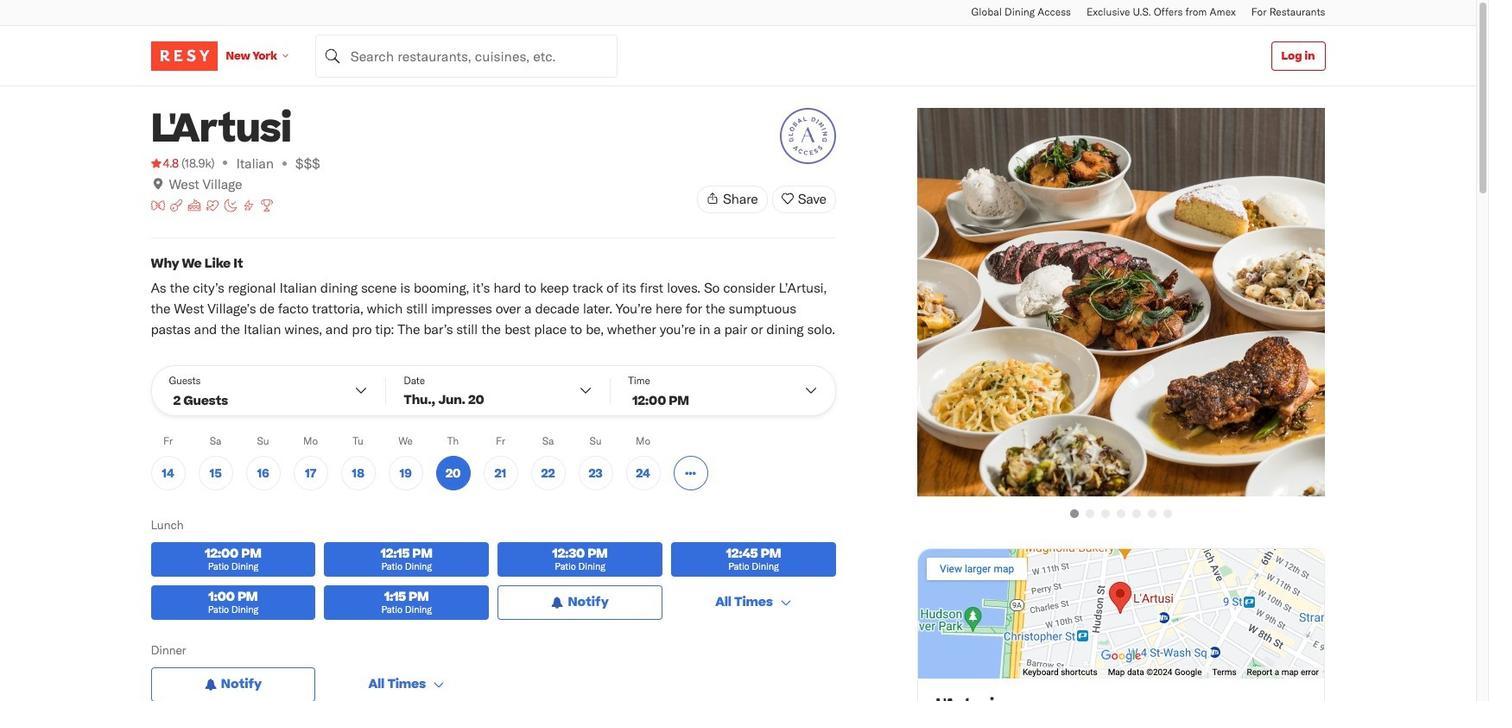 Task type: locate. For each thing, give the bounding box(es) containing it.
None field
[[315, 34, 618, 77]]



Task type: vqa. For each thing, say whether or not it's contained in the screenshot.
the 4.8 out of 5 stars image
yes



Task type: describe. For each thing, give the bounding box(es) containing it.
Search restaurants, cuisines, etc. text field
[[315, 34, 618, 77]]

4.8 out of 5 stars image
[[151, 155, 179, 172]]



